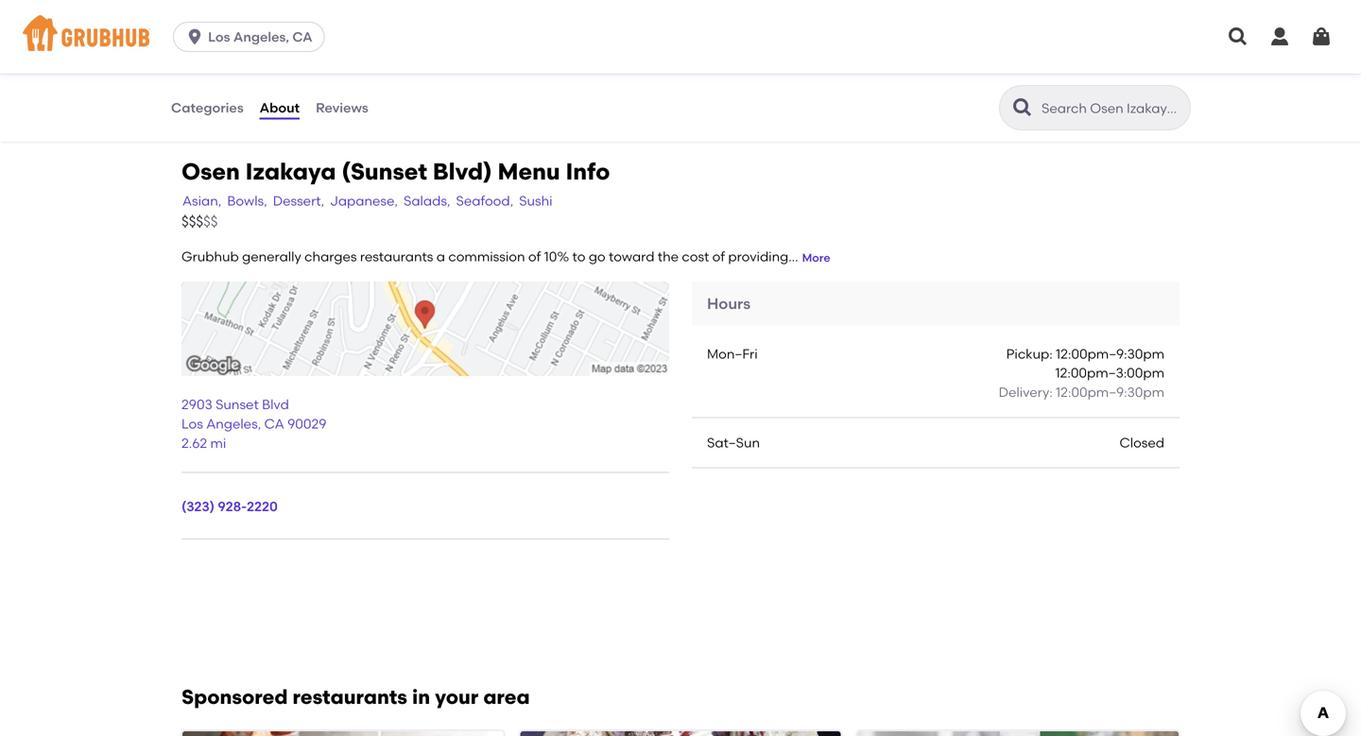 Task type: vqa. For each thing, say whether or not it's contained in the screenshot.
delivery related to The Halal Guys (Koreatown, CA)
no



Task type: describe. For each thing, give the bounding box(es) containing it.
los inside 2903 sunset blvd los angeles , ca 90029 2.62 mi
[[182, 416, 203, 432]]

1 12:00pm–9:30pm from the top
[[1056, 346, 1165, 362]]

2.62
[[182, 435, 207, 451]]

go
[[589, 249, 606, 265]]

grubhub generally charges restaurants a commission of 10% to go toward the cost of providing ... more
[[182, 249, 831, 265]]

sponsored restaurants in your area
[[182, 686, 530, 710]]

12:00pm–3:00pm
[[1056, 365, 1165, 381]]

sat–sun
[[707, 435, 760, 451]]

closed
[[1120, 435, 1165, 451]]

2903
[[182, 397, 212, 413]]

roll
[[209, 50, 232, 67]]

morton's the steakhouse logo image
[[182, 732, 503, 737]]

mi
[[210, 435, 226, 451]]

1 of from the left
[[528, 249, 541, 265]]

about button
[[259, 74, 301, 142]]

in
[[412, 686, 430, 710]]

dessert,
[[273, 193, 324, 209]]

osen
[[182, 158, 240, 185]]

hours
[[707, 294, 751, 313]]

reviews
[[316, 100, 369, 116]]

1 horizontal spatial svg image
[[1227, 26, 1250, 48]]

blvd)
[[433, 158, 492, 185]]

...
[[789, 249, 799, 265]]

hand roll
[[170, 50, 232, 67]]

2 of from the left
[[713, 249, 725, 265]]

makimono
[[170, 12, 238, 28]]

sponsored
[[182, 686, 288, 710]]

2 horizontal spatial svg image
[[1269, 26, 1292, 48]]

hand
[[170, 50, 206, 67]]

more button
[[802, 250, 831, 267]]

salads, button
[[403, 191, 452, 212]]

los angeles, ca button
[[173, 22, 332, 52]]

$$$$$
[[182, 213, 218, 230]]

pickup:
[[1007, 346, 1053, 362]]

categories button
[[170, 74, 245, 142]]

generally
[[242, 249, 301, 265]]

seafood,
[[456, 193, 514, 209]]

bowls,
[[227, 193, 267, 209]]

1 vertical spatial restaurants
[[293, 686, 407, 710]]

to
[[573, 249, 586, 265]]

pickup: 12:00pm–9:30pm 12:00pm–3:00pm delivery: 12:00pm–9:30pm
[[999, 346, 1165, 400]]

svg image inside los angeles, ca button
[[185, 27, 204, 46]]

categories
[[171, 100, 244, 116]]

cost
[[682, 249, 709, 265]]

commission
[[449, 249, 525, 265]]

,
[[258, 416, 261, 432]]

(323) 928-2220 button
[[182, 497, 278, 516]]



Task type: locate. For each thing, give the bounding box(es) containing it.
2 12:00pm–9:30pm from the top
[[1056, 384, 1165, 400]]

restaurants
[[360, 249, 433, 265], [293, 686, 407, 710]]

sunset
[[216, 397, 259, 413]]

10%
[[544, 249, 569, 265]]

a
[[437, 249, 445, 265]]

main navigation navigation
[[0, 0, 1362, 74]]

asian, button
[[182, 191, 223, 212]]

your
[[435, 686, 479, 710]]

svg image
[[1227, 26, 1250, 48], [1269, 26, 1292, 48], [185, 27, 204, 46]]

izakaya
[[246, 158, 336, 185]]

Search Osen Izakaya (Sunset Blvd) search field
[[1040, 99, 1185, 117]]

asian, bowls, dessert, japanese, salads, seafood, sushi
[[182, 193, 553, 209]]

12:00pm–9:30pm
[[1056, 346, 1165, 362], [1056, 384, 1165, 400]]

los up 2.62
[[182, 416, 203, 432]]

of right cost
[[713, 249, 725, 265]]

ca inside button
[[292, 29, 313, 45]]

info
[[566, 158, 610, 185]]

more
[[802, 251, 831, 265]]

los inside button
[[208, 29, 230, 45]]

(323)
[[182, 499, 215, 515]]

los
[[208, 29, 230, 45], [182, 416, 203, 432]]

blvd
[[262, 397, 289, 413]]

seafood, button
[[455, 191, 515, 212]]

osen izakaya (sunset blvd) menu info
[[182, 158, 610, 185]]

japanese, button
[[329, 191, 399, 212]]

0 horizontal spatial of
[[528, 249, 541, 265]]

dessert, button
[[272, 191, 325, 212]]

2903 sunset blvd los angeles , ca 90029 2.62 mi
[[182, 397, 327, 451]]

svg image
[[1311, 26, 1333, 48]]

the juice logo image
[[858, 732, 1179, 737]]

reviews button
[[315, 74, 369, 142]]

90029
[[288, 416, 327, 432]]

0 vertical spatial los
[[208, 29, 230, 45]]

0 horizontal spatial ca
[[264, 416, 284, 432]]

0 vertical spatial ca
[[292, 29, 313, 45]]

the
[[658, 249, 679, 265]]

los angeles, ca
[[208, 29, 313, 45]]

1 vertical spatial ca
[[264, 416, 284, 432]]

928-
[[218, 499, 247, 515]]

sushi button
[[518, 191, 554, 212]]

1 vertical spatial 12:00pm–9:30pm
[[1056, 384, 1165, 400]]

0 horizontal spatial los
[[182, 416, 203, 432]]

of
[[528, 249, 541, 265], [713, 249, 725, 265]]

2220
[[247, 499, 278, 515]]

0 vertical spatial restaurants
[[360, 249, 433, 265]]

salads,
[[404, 193, 451, 209]]

charges
[[305, 249, 357, 265]]

the pie hole logo image
[[520, 732, 841, 737]]

japanese,
[[330, 193, 398, 209]]

angeles
[[206, 416, 258, 432]]

ca
[[292, 29, 313, 45], [264, 416, 284, 432]]

ca right angeles,
[[292, 29, 313, 45]]

angeles,
[[233, 29, 289, 45]]

area
[[483, 686, 530, 710]]

providing
[[728, 249, 789, 265]]

los up roll
[[208, 29, 230, 45]]

ca right ,
[[264, 416, 284, 432]]

sushi
[[519, 193, 553, 209]]

0 horizontal spatial svg image
[[185, 27, 204, 46]]

mon–fri
[[707, 346, 758, 362]]

ca inside 2903 sunset blvd los angeles , ca 90029 2.62 mi
[[264, 416, 284, 432]]

(323) 928-2220
[[182, 499, 278, 515]]

restaurants left a on the left top of the page
[[360, 249, 433, 265]]

0 vertical spatial 12:00pm–9:30pm
[[1056, 346, 1165, 362]]

1 vertical spatial los
[[182, 416, 203, 432]]

of left 10%
[[528, 249, 541, 265]]

toward
[[609, 249, 655, 265]]

menu
[[498, 158, 560, 185]]

1 horizontal spatial ca
[[292, 29, 313, 45]]

1 horizontal spatial of
[[713, 249, 725, 265]]

12:00pm–9:30pm up the 12:00pm–3:00pm
[[1056, 346, 1165, 362]]

delivery:
[[999, 384, 1053, 400]]

12:00pm–9:30pm down the 12:00pm–3:00pm
[[1056, 384, 1165, 400]]

restaurants up morton's the steakhouse logo
[[293, 686, 407, 710]]

1 horizontal spatial los
[[208, 29, 230, 45]]

asian,
[[182, 193, 222, 209]]

grubhub
[[182, 249, 239, 265]]

(sunset
[[342, 158, 427, 185]]

about
[[260, 100, 300, 116]]

$$$
[[182, 213, 203, 230]]

search icon image
[[1012, 96, 1034, 119]]

bowls, button
[[226, 191, 268, 212]]



